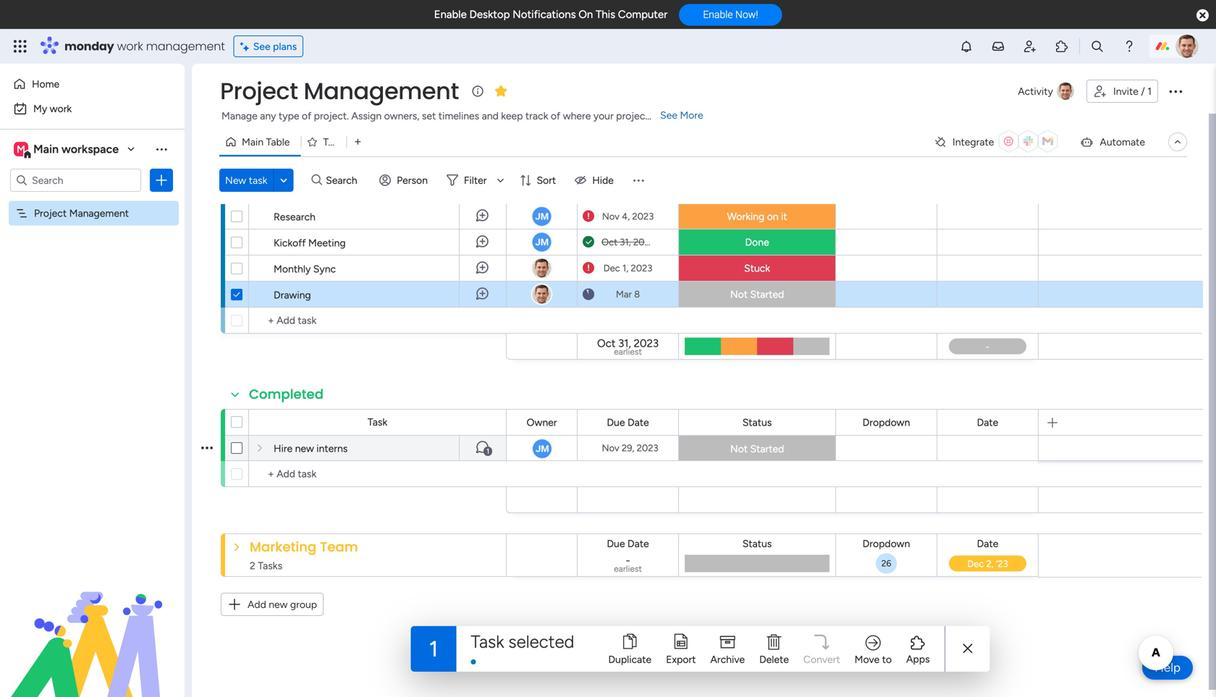 Task type: vqa. For each thing, say whether or not it's contained in the screenshot.
the bottom 31,
yes



Task type: describe. For each thing, give the bounding box(es) containing it.
see for see plans
[[253, 40, 271, 52]]

dec 1, 2023
[[604, 262, 653, 274]]

invite members image
[[1023, 39, 1038, 54]]

workspace options image
[[154, 142, 169, 156]]

add view image
[[355, 137, 361, 147]]

work for monday
[[117, 38, 143, 54]]

see for see more
[[660, 109, 678, 121]]

-
[[626, 554, 630, 567]]

type
[[279, 110, 299, 122]]

archive
[[711, 653, 745, 666]]

integrate
[[953, 136, 994, 148]]

see more
[[660, 109, 704, 121]]

hide
[[592, 174, 614, 186]]

workspace image
[[14, 141, 28, 157]]

new task button
[[219, 169, 273, 192]]

home option
[[9, 72, 176, 96]]

arrow down image
[[492, 172, 509, 189]]

where
[[563, 110, 591, 122]]

integrate button
[[928, 127, 1068, 157]]

0 vertical spatial options image
[[1167, 83, 1184, 100]]

this
[[596, 8, 615, 21]]

do
[[268, 153, 286, 172]]

nov 4, 2023
[[602, 211, 654, 222]]

Project Management field
[[216, 75, 463, 107]]

task selected
[[471, 631, 574, 652]]

1 horizontal spatial management
[[304, 75, 459, 107]]

remove from favorites image
[[494, 84, 508, 98]]

angle down image
[[280, 175, 287, 186]]

due for due date
[[607, 185, 626, 197]]

new for add
[[269, 598, 288, 611]]

table inside button
[[323, 136, 347, 148]]

dec
[[604, 262, 620, 274]]

management inside list box
[[69, 207, 129, 219]]

export
[[666, 653, 696, 666]]

Completed field
[[245, 385, 327, 404]]

working
[[727, 210, 765, 223]]

/
[[1141, 85, 1145, 97]]

project management list box
[[0, 198, 185, 421]]

due date - earliest
[[607, 538, 649, 574]]

assign
[[351, 110, 382, 122]]

task for completed
[[368, 416, 387, 428]]

convert
[[804, 653, 840, 666]]

search everything image
[[1090, 39, 1105, 54]]

monday work management
[[64, 38, 225, 54]]

v2 overdue deadline image for nov 4, 2023
[[583, 210, 594, 223]]

show board description image
[[469, 84, 486, 98]]

Dropdown field
[[859, 536, 914, 552]]

stands.
[[652, 110, 684, 122]]

monday
[[64, 38, 114, 54]]

my work option
[[9, 97, 176, 120]]

work for my
[[50, 102, 72, 115]]

home
[[32, 78, 60, 90]]

see plans button
[[234, 35, 303, 57]]

marketing team
[[250, 538, 358, 556]]

to
[[249, 153, 265, 172]]

1 inside button
[[1148, 85, 1152, 97]]

and
[[482, 110, 499, 122]]

management
[[146, 38, 225, 54]]

team
[[320, 538, 358, 556]]

to do
[[249, 153, 286, 172]]

new for hire
[[295, 442, 314, 455]]

0 horizontal spatial options image
[[154, 173, 169, 188]]

apps
[[906, 653, 930, 665]]

notifications
[[513, 8, 576, 21]]

sort button
[[514, 169, 565, 192]]

research
[[274, 211, 316, 223]]

2 of from the left
[[551, 110, 561, 122]]

help image
[[1122, 39, 1137, 54]]

Owner field
[[523, 183, 561, 199]]

done
[[745, 236, 769, 248]]

person
[[397, 174, 428, 186]]

1 horizontal spatial options image
[[201, 430, 213, 466]]

4,
[[622, 211, 630, 222]]

filter button
[[441, 169, 509, 192]]

see more link
[[659, 108, 705, 122]]

duplicate
[[608, 653, 652, 666]]

hire new interns
[[274, 442, 348, 455]]

help button
[[1143, 656, 1193, 680]]

meeting
[[308, 237, 346, 249]]

2023 for dec 1, 2023
[[631, 262, 653, 274]]

2 vertical spatial task
[[471, 631, 504, 652]]

hire
[[274, 442, 293, 455]]

not started
[[730, 288, 784, 300]]

interns
[[317, 442, 348, 455]]

plans
[[273, 40, 297, 52]]

automate
[[1100, 136, 1145, 148]]

2023 for oct 31, 2023 earliest
[[634, 337, 659, 350]]

workspace
[[61, 142, 119, 156]]

1 button
[[459, 435, 506, 461]]

new task
[[225, 174, 267, 186]]

main workspace
[[33, 142, 119, 156]]

stuck
[[744, 262, 770, 274]]

it
[[781, 210, 787, 223]]

task for to do
[[368, 184, 387, 197]]

project
[[616, 110, 649, 122]]

my work
[[33, 102, 72, 115]]

date inside field
[[977, 538, 999, 550]]

31, for oct 31, 2023
[[620, 236, 631, 248]]

monthly sync
[[274, 263, 336, 275]]

main table
[[242, 136, 290, 148]]

oct 31, 2023
[[602, 236, 655, 248]]

track
[[526, 110, 548, 122]]

workspace selection element
[[14, 140, 121, 159]]

update feed image
[[991, 39, 1006, 54]]

home link
[[9, 72, 176, 96]]

v2 overdue deadline image for dec 1, 2023
[[583, 261, 594, 275]]

invite
[[1114, 85, 1139, 97]]

not
[[730, 288, 748, 300]]

1,
[[623, 262, 629, 274]]

1 due date field from the top
[[604, 183, 653, 199]]

enable desktop notifications on this computer
[[434, 8, 668, 21]]

timelines
[[439, 110, 479, 122]]

table button
[[301, 130, 347, 153]]

0 vertical spatial project
[[220, 75, 298, 107]]

add new group button
[[221, 593, 324, 616]]



Task type: locate. For each thing, give the bounding box(es) containing it.
oct
[[602, 236, 618, 248], [597, 337, 616, 350]]

1 vertical spatial 1
[[487, 447, 490, 456]]

1 horizontal spatial new
[[295, 442, 314, 455]]

enable now! button
[[679, 4, 782, 26]]

activity button
[[1012, 80, 1081, 103]]

1 of from the left
[[302, 110, 311, 122]]

move to
[[855, 653, 892, 666]]

kickoff meeting
[[274, 237, 346, 249]]

Date field
[[974, 536, 1002, 552]]

see inside see more link
[[660, 109, 678, 121]]

2 vertical spatial 1
[[429, 636, 438, 662]]

1 table from the left
[[266, 136, 290, 148]]

1 horizontal spatial enable
[[703, 9, 733, 20]]

0 vertical spatial due
[[607, 185, 626, 197]]

on
[[767, 210, 779, 223]]

options image
[[1167, 83, 1184, 100], [154, 173, 169, 188], [201, 430, 213, 466]]

enable left desktop
[[434, 8, 467, 21]]

sync
[[313, 263, 336, 275]]

table inside button
[[266, 136, 290, 148]]

of right track
[[551, 110, 561, 122]]

date for due date
[[628, 185, 650, 197]]

marketing
[[250, 538, 317, 556]]

0 horizontal spatial of
[[302, 110, 311, 122]]

date inside the due date - earliest
[[628, 538, 649, 550]]

1 vertical spatial due
[[607, 538, 625, 550]]

1 vertical spatial task
[[368, 416, 387, 428]]

Search in workspace field
[[30, 172, 121, 189]]

nov
[[602, 211, 620, 222]]

see
[[253, 40, 271, 52], [660, 109, 678, 121]]

new
[[295, 442, 314, 455], [269, 598, 288, 611]]

mar
[[616, 289, 632, 300]]

0 horizontal spatial new
[[269, 598, 288, 611]]

1 vertical spatial due date field
[[603, 536, 653, 552]]

1 vertical spatial options image
[[154, 173, 169, 188]]

oct inside oct 31, 2023 earliest
[[597, 337, 616, 350]]

computer
[[618, 8, 668, 21]]

manage
[[222, 110, 258, 122]]

0 horizontal spatial table
[[266, 136, 290, 148]]

any
[[260, 110, 276, 122]]

1 horizontal spatial table
[[323, 136, 347, 148]]

1 vertical spatial oct
[[597, 337, 616, 350]]

status
[[743, 538, 772, 550]]

terry turtle image
[[1176, 35, 1199, 58]]

0 vertical spatial work
[[117, 38, 143, 54]]

task
[[368, 184, 387, 197], [368, 416, 387, 428], [471, 631, 504, 652]]

new right add
[[269, 598, 288, 611]]

1 horizontal spatial project management
[[220, 75, 459, 107]]

due date field up -
[[603, 536, 653, 552]]

see inside see plans button
[[253, 40, 271, 52]]

1 horizontal spatial project
[[220, 75, 298, 107]]

owners,
[[384, 110, 420, 122]]

1
[[1148, 85, 1152, 97], [487, 447, 490, 456], [429, 636, 438, 662]]

1 earliest from the top
[[614, 346, 642, 357]]

earliest for 2023
[[614, 346, 642, 357]]

1 v2 overdue deadline image from the top
[[583, 210, 594, 223]]

activity
[[1018, 85, 1053, 97]]

lottie animation element
[[0, 551, 185, 697]]

1 horizontal spatial of
[[551, 110, 561, 122]]

enable left now!
[[703, 9, 733, 20]]

see plans
[[253, 40, 297, 52]]

31, down "mar"
[[618, 337, 631, 350]]

menu image
[[631, 173, 646, 188]]

0 vertical spatial due date field
[[604, 183, 653, 199]]

2 enable from the left
[[703, 9, 733, 20]]

automate button
[[1074, 130, 1151, 153]]

project inside list box
[[34, 207, 67, 219]]

31, inside oct 31, 2023 earliest
[[618, 337, 631, 350]]

invite / 1
[[1114, 85, 1152, 97]]

oct 31, 2023 earliest
[[597, 337, 659, 357]]

management down search in workspace field
[[69, 207, 129, 219]]

help
[[1155, 660, 1181, 675]]

main right workspace icon
[[33, 142, 59, 156]]

monday marketplace image
[[1055, 39, 1069, 54]]

Due Date field
[[604, 183, 653, 199], [603, 536, 653, 552]]

lottie animation image
[[0, 551, 185, 697]]

0 vertical spatial new
[[295, 442, 314, 455]]

v2 overdue deadline image left nov
[[583, 210, 594, 223]]

date inside 'field'
[[628, 185, 650, 197]]

1 vertical spatial management
[[69, 207, 129, 219]]

add
[[248, 598, 266, 611]]

new right hire
[[295, 442, 314, 455]]

enable for enable now!
[[703, 9, 733, 20]]

1 vertical spatial see
[[660, 109, 678, 121]]

0 vertical spatial project management
[[220, 75, 459, 107]]

now!
[[736, 9, 758, 20]]

hide button
[[569, 169, 623, 192]]

0 vertical spatial see
[[253, 40, 271, 52]]

1 inside button
[[487, 447, 490, 456]]

main for main table
[[242, 136, 264, 148]]

on
[[579, 8, 593, 21]]

+ Add task text field
[[256, 312, 500, 329]]

main for main workspace
[[33, 142, 59, 156]]

2023 for oct 31, 2023
[[633, 236, 655, 248]]

main
[[242, 136, 264, 148], [33, 142, 59, 156]]

collapse board header image
[[1172, 136, 1184, 148]]

enable for enable desktop notifications on this computer
[[434, 8, 467, 21]]

task
[[249, 174, 267, 186]]

dropdown
[[863, 538, 910, 550]]

2 due from the top
[[607, 538, 625, 550]]

due date field up nov 4, 2023 on the top of the page
[[604, 183, 653, 199]]

project management down search in workspace field
[[34, 207, 129, 219]]

working on it
[[727, 210, 787, 223]]

due date
[[607, 185, 650, 197]]

1 vertical spatial project
[[34, 207, 67, 219]]

8
[[634, 289, 640, 300]]

new
[[225, 174, 246, 186]]

2 vertical spatial options image
[[201, 430, 213, 466]]

0 vertical spatial 1
[[1148, 85, 1152, 97]]

1 horizontal spatial main
[[242, 136, 264, 148]]

Status field
[[739, 536, 776, 552]]

1 vertical spatial work
[[50, 102, 72, 115]]

earliest inside oct 31, 2023 earliest
[[614, 346, 642, 357]]

project down search in workspace field
[[34, 207, 67, 219]]

2 due date field from the top
[[603, 536, 653, 552]]

1 horizontal spatial see
[[660, 109, 678, 121]]

0 horizontal spatial project
[[34, 207, 67, 219]]

1 vertical spatial project management
[[34, 207, 129, 219]]

more
[[680, 109, 704, 121]]

your
[[594, 110, 614, 122]]

add new group
[[248, 598, 317, 611]]

1 horizontal spatial 1
[[487, 447, 490, 456]]

2 horizontal spatial 1
[[1148, 85, 1152, 97]]

2 horizontal spatial options image
[[1167, 83, 1184, 100]]

work right monday
[[117, 38, 143, 54]]

v2 overdue deadline image left "dec"
[[583, 261, 594, 275]]

earliest for -
[[614, 564, 642, 574]]

2023 inside oct 31, 2023 earliest
[[634, 337, 659, 350]]

0 horizontal spatial main
[[33, 142, 59, 156]]

see left plans
[[253, 40, 271, 52]]

2023 right 1,
[[631, 262, 653, 274]]

project
[[220, 75, 298, 107], [34, 207, 67, 219]]

drawing
[[274, 289, 311, 301]]

project management inside list box
[[34, 207, 129, 219]]

selected
[[509, 631, 574, 652]]

1 vertical spatial new
[[269, 598, 288, 611]]

delete
[[760, 653, 789, 666]]

31, for oct 31, 2023 earliest
[[618, 337, 631, 350]]

2023 right 4,
[[632, 211, 654, 222]]

select product image
[[13, 39, 28, 54]]

work
[[117, 38, 143, 54], [50, 102, 72, 115]]

date
[[628, 185, 650, 197], [628, 538, 649, 550], [977, 538, 999, 550]]

m
[[17, 143, 25, 155]]

enable
[[434, 8, 467, 21], [703, 9, 733, 20]]

date for due date - earliest
[[628, 538, 649, 550]]

Search field
[[322, 170, 366, 190]]

new inside button
[[269, 598, 288, 611]]

enable inside button
[[703, 9, 733, 20]]

0 horizontal spatial see
[[253, 40, 271, 52]]

dapulse close image
[[1197, 8, 1209, 23]]

main table button
[[219, 130, 301, 153]]

my
[[33, 102, 47, 115]]

0 vertical spatial task
[[368, 184, 387, 197]]

to
[[882, 653, 892, 666]]

To Do field
[[245, 153, 290, 172]]

main inside workspace selection element
[[33, 142, 59, 156]]

owner
[[527, 185, 557, 197]]

started
[[750, 288, 784, 300]]

1 horizontal spatial work
[[117, 38, 143, 54]]

project up any
[[220, 75, 298, 107]]

project management
[[220, 75, 459, 107], [34, 207, 129, 219]]

earliest inside the due date - earliest
[[614, 564, 642, 574]]

management up assign
[[304, 75, 459, 107]]

monthly
[[274, 263, 311, 275]]

earliest
[[614, 346, 642, 357], [614, 564, 642, 574]]

0 horizontal spatial project management
[[34, 207, 129, 219]]

see left more
[[660, 109, 678, 121]]

due for due date - earliest
[[607, 538, 625, 550]]

0 horizontal spatial work
[[50, 102, 72, 115]]

1 vertical spatial earliest
[[614, 564, 642, 574]]

2023 down nov 4, 2023 on the top of the page
[[633, 236, 655, 248]]

0 vertical spatial oct
[[602, 236, 618, 248]]

2 table from the left
[[323, 136, 347, 148]]

0 vertical spatial 31,
[[620, 236, 631, 248]]

oct for oct 31, 2023 earliest
[[597, 337, 616, 350]]

notifications image
[[959, 39, 974, 54]]

31, down 4,
[[620, 236, 631, 248]]

of
[[302, 110, 311, 122], [551, 110, 561, 122]]

oct for oct 31, 2023
[[602, 236, 618, 248]]

table up do
[[266, 136, 290, 148]]

work right "my"
[[50, 102, 72, 115]]

due inside the due date - earliest
[[607, 538, 625, 550]]

1 vertical spatial v2 overdue deadline image
[[583, 261, 594, 275]]

0 horizontal spatial 1
[[429, 636, 438, 662]]

option
[[0, 200, 185, 203]]

v2 done deadline image
[[583, 235, 594, 249]]

1 due from the top
[[607, 185, 626, 197]]

person button
[[374, 169, 437, 192]]

1 enable from the left
[[434, 8, 467, 21]]

desktop
[[470, 8, 510, 21]]

2023 for nov 4, 2023
[[632, 211, 654, 222]]

kickoff
[[274, 237, 306, 249]]

Marketing Team field
[[246, 538, 362, 557]]

v2 overdue deadline image
[[583, 210, 594, 223], [583, 261, 594, 275]]

1 vertical spatial 31,
[[618, 337, 631, 350]]

0 horizontal spatial management
[[69, 207, 129, 219]]

management
[[304, 75, 459, 107], [69, 207, 129, 219]]

0 horizontal spatial enable
[[434, 8, 467, 21]]

2 v2 overdue deadline image from the top
[[583, 261, 594, 275]]

completed
[[249, 385, 324, 404]]

of right the type
[[302, 110, 311, 122]]

work inside "option"
[[50, 102, 72, 115]]

due inside 'field'
[[607, 185, 626, 197]]

due
[[607, 185, 626, 197], [607, 538, 625, 550]]

0 vertical spatial v2 overdue deadline image
[[583, 210, 594, 223]]

2023 down 8 at the right of page
[[634, 337, 659, 350]]

main inside button
[[242, 136, 264, 148]]

enable now!
[[703, 9, 758, 20]]

table left add view image
[[323, 136, 347, 148]]

0 vertical spatial earliest
[[614, 346, 642, 357]]

keep
[[501, 110, 523, 122]]

0 vertical spatial management
[[304, 75, 459, 107]]

my work link
[[9, 97, 176, 120]]

filter
[[464, 174, 487, 186]]

main up to
[[242, 136, 264, 148]]

v2 search image
[[312, 172, 322, 188]]

2 earliest from the top
[[614, 564, 642, 574]]

project management up project.
[[220, 75, 459, 107]]



